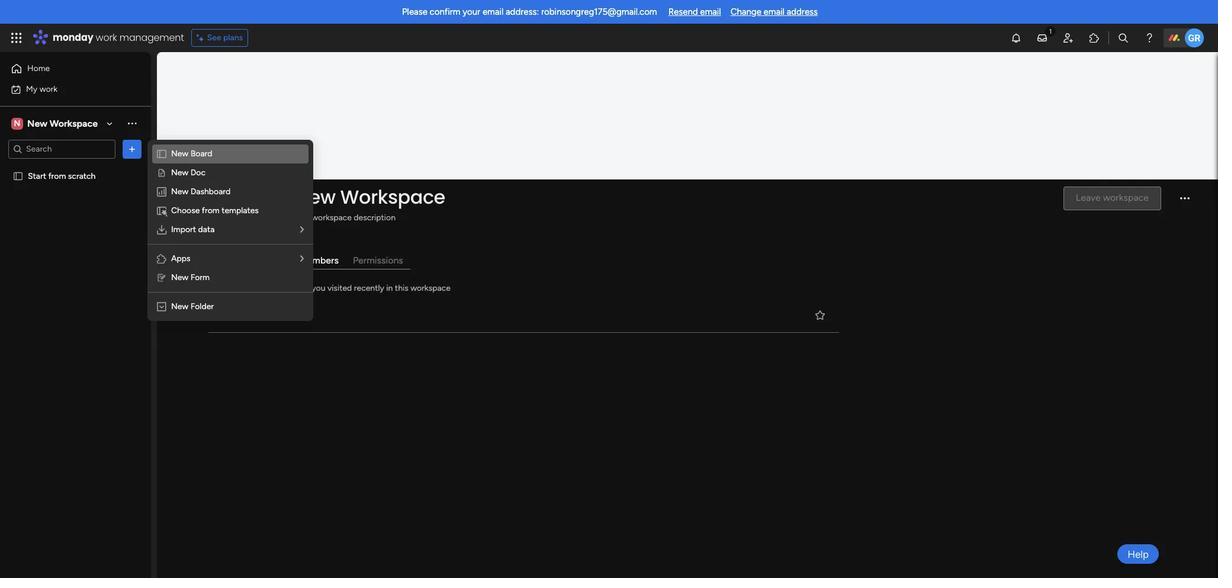 Task type: locate. For each thing, give the bounding box(es) containing it.
from down dashboard
[[202, 206, 220, 216]]

1 vertical spatial workspace
[[411, 283, 451, 293]]

help button
[[1118, 544, 1159, 564]]

workspace up search in workspace field
[[50, 118, 98, 129]]

email right "your"
[[483, 7, 504, 17]]

scratch down search in workspace field
[[68, 171, 96, 181]]

workspace
[[312, 212, 352, 223], [411, 283, 451, 293]]

2 horizontal spatial email
[[764, 7, 785, 17]]

start from scratch for public board icon
[[28, 171, 96, 181]]

help
[[1128, 548, 1149, 560]]

new dashboard image
[[156, 186, 168, 198]]

0 vertical spatial new workspace
[[27, 118, 98, 129]]

0 vertical spatial from
[[48, 171, 66, 181]]

import data image
[[156, 224, 168, 236]]

scratch for public board image
[[284, 310, 311, 321]]

1 vertical spatial from
[[202, 206, 220, 216]]

v2 ellipsis image
[[1180, 197, 1190, 207]]

help image
[[1144, 32, 1155, 44]]

choose
[[171, 206, 200, 216]]

work right 'my'
[[39, 84, 58, 94]]

0 horizontal spatial email
[[483, 7, 504, 17]]

1 vertical spatial start from scratch
[[243, 310, 311, 321]]

email right resend
[[700, 7, 721, 17]]

from inside list box
[[48, 171, 66, 181]]

workspace selection element
[[11, 116, 100, 131]]

monday work management
[[53, 31, 184, 44]]

from down search in workspace field
[[48, 171, 66, 181]]

start for public board image
[[243, 310, 262, 321]]

start right public board icon
[[28, 171, 46, 181]]

see plans
[[207, 33, 243, 43]]

change
[[731, 7, 762, 17]]

from
[[48, 171, 66, 181], [202, 206, 220, 216], [264, 310, 282, 321]]

scratch inside list box
[[68, 171, 96, 181]]

start
[[28, 171, 46, 181], [243, 310, 262, 321]]

new right form icon
[[171, 272, 188, 282]]

from down and
[[264, 310, 282, 321]]

start right public board image
[[243, 310, 262, 321]]

1 horizontal spatial start from scratch
[[243, 310, 311, 321]]

resend email
[[668, 7, 721, 17]]

0 vertical spatial work
[[96, 31, 117, 44]]

please confirm your email address: robinsongreg175@gmail.com
[[402, 7, 657, 17]]

1 vertical spatial new workspace
[[296, 183, 445, 210]]

scratch down dashboards
[[284, 310, 311, 321]]

start from scratch for public board image
[[243, 310, 311, 321]]

work inside button
[[39, 84, 58, 94]]

1 horizontal spatial email
[[700, 7, 721, 17]]

1 email from the left
[[483, 7, 504, 17]]

2 horizontal spatial from
[[264, 310, 282, 321]]

start inside list box
[[28, 171, 46, 181]]

menu containing new board
[[147, 140, 313, 321]]

0 horizontal spatial scratch
[[68, 171, 96, 181]]

0 vertical spatial start from scratch
[[28, 171, 96, 181]]

menu
[[147, 140, 313, 321]]

0 horizontal spatial new workspace
[[27, 118, 98, 129]]

list arrow image
[[300, 255, 304, 263]]

address
[[787, 7, 818, 17]]

0 vertical spatial scratch
[[68, 171, 96, 181]]

workspace
[[50, 118, 98, 129], [340, 183, 445, 210]]

1 image
[[1045, 24, 1056, 38]]

public board image
[[224, 309, 237, 322]]

new inside workspace selection element
[[27, 118, 47, 129]]

new workspace up description
[[296, 183, 445, 210]]

scratch
[[68, 171, 96, 181], [284, 310, 311, 321]]

apps image right invite members icon
[[1089, 32, 1100, 44]]

New Workspace field
[[293, 183, 1053, 210]]

boards and dashboards you visited recently in this workspace
[[223, 283, 451, 293]]

0 horizontal spatial apps image
[[156, 253, 168, 265]]

1 vertical spatial apps image
[[156, 253, 168, 265]]

add to favorites image
[[814, 309, 826, 321]]

description
[[354, 212, 396, 223]]

0 vertical spatial workspace
[[50, 118, 98, 129]]

start from scratch down search in workspace field
[[28, 171, 96, 181]]

2 vertical spatial from
[[264, 310, 282, 321]]

start from scratch inside list box
[[28, 171, 96, 181]]

new right n
[[27, 118, 47, 129]]

resend
[[668, 7, 698, 17]]

1 horizontal spatial work
[[96, 31, 117, 44]]

0 horizontal spatial workspace
[[50, 118, 98, 129]]

apps image up form icon
[[156, 253, 168, 265]]

0 horizontal spatial work
[[39, 84, 58, 94]]

scratch for public board icon
[[68, 171, 96, 181]]

templates
[[222, 206, 259, 216]]

0 horizontal spatial start from scratch
[[28, 171, 96, 181]]

0 vertical spatial start
[[28, 171, 46, 181]]

workspace left description
[[312, 212, 352, 223]]

1 vertical spatial scratch
[[284, 310, 311, 321]]

new right new board icon
[[171, 149, 188, 159]]

0 vertical spatial apps image
[[1089, 32, 1100, 44]]

this
[[395, 283, 408, 293]]

new
[[27, 118, 47, 129], [171, 149, 188, 159], [171, 168, 188, 178], [296, 183, 336, 210], [171, 187, 188, 197], [171, 272, 188, 282], [171, 301, 188, 312]]

from inside menu
[[202, 206, 220, 216]]

3 email from the left
[[764, 7, 785, 17]]

1 vertical spatial work
[[39, 84, 58, 94]]

start from scratch
[[28, 171, 96, 181], [243, 310, 311, 321]]

new board image
[[156, 148, 168, 160]]

2 email from the left
[[700, 7, 721, 17]]

change email address link
[[731, 7, 818, 17]]

1 horizontal spatial workspace
[[340, 183, 445, 210]]

new for new board icon
[[171, 149, 188, 159]]

1 vertical spatial workspace
[[340, 183, 445, 210]]

new right new folder image
[[171, 301, 188, 312]]

invite members image
[[1062, 32, 1074, 44]]

public board image
[[12, 170, 24, 182]]

new for the service icon
[[171, 168, 188, 178]]

workspace up description
[[340, 183, 445, 210]]

workspace image
[[11, 117, 23, 130]]

work
[[96, 31, 117, 44], [39, 84, 58, 94]]

new board
[[171, 149, 212, 159]]

new for new folder image
[[171, 301, 188, 312]]

choose from templates image
[[156, 205, 168, 217]]

workspace right this
[[411, 283, 451, 293]]

email
[[483, 7, 504, 17], [700, 7, 721, 17], [764, 7, 785, 17]]

robinsongreg175@gmail.com
[[541, 7, 657, 17]]

new workspace
[[27, 118, 98, 129], [296, 183, 445, 210]]

address:
[[506, 7, 539, 17]]

new right the service icon
[[171, 168, 188, 178]]

new right the new dashboard "image"
[[171, 187, 188, 197]]

form image
[[157, 273, 166, 282]]

start from scratch down dashboards
[[243, 310, 311, 321]]

new doc
[[171, 168, 206, 178]]

in
[[386, 283, 393, 293]]

email right change
[[764, 7, 785, 17]]

start for public board icon
[[28, 171, 46, 181]]

1 horizontal spatial from
[[202, 206, 220, 216]]

1 vertical spatial start
[[243, 310, 262, 321]]

folder
[[191, 301, 214, 312]]

1 horizontal spatial scratch
[[284, 310, 311, 321]]

apps image
[[1089, 32, 1100, 44], [156, 253, 168, 265]]

work right monday
[[96, 31, 117, 44]]

1 horizontal spatial start
[[243, 310, 262, 321]]

you
[[312, 283, 325, 293]]

search everything image
[[1118, 32, 1129, 44]]

new for the new dashboard "image"
[[171, 187, 188, 197]]

0 horizontal spatial from
[[48, 171, 66, 181]]

Search in workspace field
[[25, 142, 99, 156]]

option
[[0, 165, 151, 168]]

0 horizontal spatial workspace
[[312, 212, 352, 223]]

new workspace up search in workspace field
[[27, 118, 98, 129]]

0 horizontal spatial start
[[28, 171, 46, 181]]

1 horizontal spatial apps image
[[1089, 32, 1100, 44]]



Task type: describe. For each thing, give the bounding box(es) containing it.
boards
[[223, 283, 249, 293]]

0 vertical spatial workspace
[[312, 212, 352, 223]]

my work
[[26, 84, 58, 94]]

your
[[463, 7, 480, 17]]

please
[[402, 7, 428, 17]]

home
[[27, 63, 50, 73]]

select product image
[[11, 32, 23, 44]]

email for resend email
[[700, 7, 721, 17]]

permissions
[[353, 254, 403, 266]]

new for 'workspace' "icon"
[[27, 118, 47, 129]]

see plans button
[[191, 29, 248, 47]]

import data
[[171, 224, 215, 235]]

new dashboard
[[171, 187, 231, 197]]

new folder image
[[156, 301, 168, 313]]

visited
[[327, 283, 352, 293]]

new up list arrow image
[[296, 183, 336, 210]]

1 horizontal spatial workspace
[[411, 283, 451, 293]]

management
[[119, 31, 184, 44]]

plans
[[223, 33, 243, 43]]

data
[[198, 224, 215, 235]]

board
[[191, 149, 212, 159]]

confirm
[[430, 7, 461, 17]]

start from scratch list box
[[0, 163, 151, 346]]

my work button
[[7, 80, 127, 99]]

from for public board icon
[[48, 171, 66, 181]]

new folder
[[171, 301, 214, 312]]

and
[[251, 283, 265, 293]]

resend email link
[[668, 7, 721, 17]]

options image
[[126, 143, 138, 155]]

dashboards
[[267, 283, 310, 293]]

import
[[171, 224, 196, 235]]

work for my
[[39, 84, 58, 94]]

doc
[[191, 168, 206, 178]]

workspace options image
[[126, 117, 138, 129]]

work for monday
[[96, 31, 117, 44]]

new workspace inside workspace selection element
[[27, 118, 98, 129]]

from for public board image
[[264, 310, 282, 321]]

apps
[[171, 253, 190, 264]]

workspace description
[[312, 212, 396, 223]]

greg robinson image
[[1185, 28, 1204, 47]]

monday
[[53, 31, 93, 44]]

inbox image
[[1036, 32, 1048, 44]]

list arrow image
[[300, 226, 304, 234]]

service icon image
[[157, 167, 166, 179]]

new for form icon
[[171, 272, 188, 282]]

new form
[[171, 272, 210, 282]]

from for choose from templates image
[[202, 206, 220, 216]]

change email address
[[731, 7, 818, 17]]

1 horizontal spatial new workspace
[[296, 183, 445, 210]]

start from scratch link
[[206, 299, 842, 333]]

see
[[207, 33, 221, 43]]

workspace inside workspace selection element
[[50, 118, 98, 129]]

n
[[14, 118, 20, 128]]

email for change email address
[[764, 7, 785, 17]]

form
[[191, 272, 210, 282]]

home button
[[7, 59, 127, 78]]

my
[[26, 84, 37, 94]]

members
[[299, 254, 339, 266]]

notifications image
[[1010, 32, 1022, 44]]

dashboard
[[191, 187, 231, 197]]

recently
[[354, 283, 384, 293]]

choose from templates
[[171, 206, 259, 216]]



Task type: vqa. For each thing, say whether or not it's contained in the screenshot.
New for New Dashboard Image
yes



